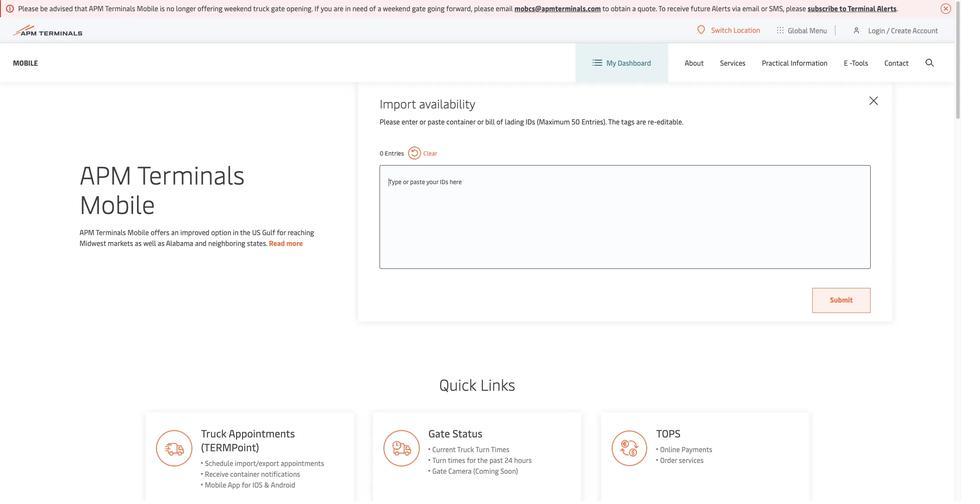 Task type: describe. For each thing, give the bounding box(es) containing it.
location
[[734, 25, 760, 35]]

1 horizontal spatial ids
[[526, 117, 535, 126]]

truck inside gate status current truck turn times turn times for the past 24 hours gate camera (coming soon)
[[457, 445, 474, 454]]

submit
[[830, 295, 853, 304]]

mobcs@apmterminals.com link
[[515, 3, 601, 13]]

entries).
[[582, 117, 607, 126]]

schedule
[[205, 458, 233, 468]]

.
[[897, 3, 898, 13]]

menu
[[810, 25, 827, 35]]

tops online payments order services
[[656, 426, 712, 465]]

states.
[[247, 238, 267, 248]]

0 vertical spatial apm
[[89, 3, 104, 13]]

2 to from the left
[[840, 3, 847, 13]]

terminals for apm terminals mobile offers an improved option in the us gulf for reaching midwest markets as well as alabama and neighboring states.
[[96, 227, 126, 237]]

you
[[321, 3, 332, 13]]

if
[[315, 3, 319, 13]]

truck appointments (termpoint) schedule import/export appointments receive container notifications mobile app for ios & android
[[201, 426, 324, 490]]

practical information button
[[762, 43, 828, 82]]

terminals for apm terminals mobile
[[137, 157, 245, 191]]

apm for apm terminals mobile offers an improved option in the us gulf for reaching midwest markets as well as alabama and neighboring states.
[[80, 227, 94, 237]]

0 vertical spatial gate
[[429, 426, 450, 440]]

switch location
[[711, 25, 760, 35]]

import availability
[[380, 95, 476, 112]]

2 please from the left
[[786, 3, 806, 13]]

0 horizontal spatial ids
[[440, 178, 448, 186]]

please enter or paste container or bill of lading ids (maximum 50 entries). the tags are re-editable.
[[380, 117, 684, 126]]

please for please enter or paste container or bill of lading ids (maximum 50 entries). the tags are re-editable.
[[380, 117, 400, 126]]

app
[[227, 480, 240, 490]]

2 as from the left
[[158, 238, 165, 248]]

and
[[195, 238, 207, 248]]

1 a from the left
[[378, 3, 381, 13]]

1 horizontal spatial turn
[[476, 445, 490, 454]]

dashboard
[[618, 58, 651, 67]]

that
[[74, 3, 87, 13]]

import
[[380, 95, 416, 112]]

is
[[160, 3, 165, 13]]

2 email from the left
[[743, 3, 760, 13]]

submit button
[[813, 288, 871, 313]]

the
[[608, 117, 620, 126]]

1 horizontal spatial paste
[[428, 117, 445, 126]]

entries
[[385, 149, 404, 157]]

orange club loyalty program - 56 image
[[156, 430, 192, 467]]

Type or paste your IDs here text field
[[389, 174, 862, 190]]

account
[[913, 25, 938, 35]]

about
[[685, 58, 704, 67]]

apm for apm terminals mobile
[[80, 157, 132, 191]]

my dashboard
[[607, 58, 651, 67]]

2 alerts from the left
[[877, 3, 897, 13]]

subscribe
[[808, 3, 838, 13]]

the inside apm terminals mobile offers an improved option in the us gulf for reaching midwest markets as well as alabama and neighboring states.
[[240, 227, 250, 237]]

1 vertical spatial paste
[[410, 178, 425, 186]]

read more link
[[269, 238, 303, 248]]

android
[[270, 480, 295, 490]]

via
[[732, 3, 741, 13]]

information
[[791, 58, 828, 67]]

bill
[[485, 117, 495, 126]]

be
[[40, 3, 48, 13]]

1 email from the left
[[496, 3, 513, 13]]

order
[[660, 455, 677, 465]]

manager truck appointments - 53 image
[[384, 430, 420, 467]]

us
[[252, 227, 261, 237]]

e
[[844, 58, 848, 67]]

mobile link
[[13, 57, 38, 68]]

login
[[869, 25, 885, 35]]

switch location button
[[698, 25, 760, 35]]

here
[[450, 178, 462, 186]]

for for appointments
[[241, 480, 250, 490]]

type
[[389, 178, 402, 186]]

practical information
[[762, 58, 828, 67]]

create
[[891, 25, 911, 35]]

my
[[607, 58, 616, 67]]

truck inside 'truck appointments (termpoint) schedule import/export appointments receive container notifications mobile app for ios & android'
[[201, 426, 226, 440]]

midwest
[[80, 238, 106, 248]]

improved
[[180, 227, 210, 237]]

more
[[286, 238, 303, 248]]

contact button
[[885, 43, 909, 82]]

hours
[[514, 455, 532, 465]]

login / create account link
[[853, 17, 938, 43]]

1 vertical spatial of
[[497, 117, 503, 126]]

0 entries
[[380, 149, 404, 157]]

notifications
[[261, 469, 300, 479]]

2 a from the left
[[632, 3, 636, 13]]

opening.
[[287, 3, 313, 13]]

please for please be advised that apm terminals mobile is no longer offering weekend truck gate opening. if you are in need of a weekend gate going forward, please email mobcs@apmterminals.com to obtain a quote. to receive future alerts via email or sms, please subscribe to terminal alerts .
[[18, 3, 38, 13]]

0 horizontal spatial are
[[334, 3, 344, 13]]

need
[[353, 3, 368, 13]]

(termpoint)
[[201, 440, 259, 454]]

soon)
[[501, 466, 518, 476]]

apmt icon 100 image
[[611, 430, 648, 467]]

re-
[[648, 117, 657, 126]]

read more
[[269, 238, 303, 248]]

neighboring
[[208, 238, 245, 248]]

current
[[432, 445, 456, 454]]

terminal
[[848, 3, 876, 13]]

apm terminals mobile offers an improved option in the us gulf for reaching midwest markets as well as alabama and neighboring states.
[[80, 227, 314, 248]]

mobile secondary image
[[122, 220, 273, 350]]

global menu
[[788, 25, 827, 35]]



Task type: vqa. For each thing, say whether or not it's contained in the screenshot.
APM Terminals Mobile offers an improved option in the US Gulf for reaching Midwest markets as well as Alabama and neighboring states.'s the APM
yes



Task type: locate. For each thing, give the bounding box(es) containing it.
1 vertical spatial are
[[636, 117, 646, 126]]

0 horizontal spatial truck
[[201, 426, 226, 440]]

1 horizontal spatial of
[[497, 117, 503, 126]]

receive
[[667, 3, 689, 13]]

turn down current
[[432, 455, 446, 465]]

please down "import" on the top of the page
[[380, 117, 400, 126]]

services
[[679, 455, 704, 465]]

times
[[448, 455, 465, 465]]

e -tools button
[[844, 43, 868, 82]]

2 vertical spatial for
[[241, 480, 250, 490]]

contact
[[885, 58, 909, 67]]

/
[[887, 25, 890, 35]]

0 horizontal spatial to
[[603, 3, 609, 13]]

1 vertical spatial apm
[[80, 157, 132, 191]]

about button
[[685, 43, 704, 82]]

weekend left truck
[[224, 3, 252, 13]]

services
[[720, 58, 746, 67]]

1 horizontal spatial a
[[632, 3, 636, 13]]

0 vertical spatial turn
[[476, 445, 490, 454]]

practical
[[762, 58, 789, 67]]

type or paste your ids here
[[389, 178, 462, 186]]

2 horizontal spatial for
[[467, 455, 476, 465]]

forward,
[[446, 3, 472, 13]]

well
[[143, 238, 156, 248]]

gate left camera at left bottom
[[432, 466, 447, 476]]

paste left your
[[410, 178, 425, 186]]

or left the bill
[[477, 117, 484, 126]]

quick links
[[439, 374, 515, 395]]

advised
[[49, 3, 73, 13]]

1 horizontal spatial truck
[[457, 445, 474, 454]]

option
[[211, 227, 231, 237]]

links
[[481, 374, 515, 395]]

gate
[[271, 3, 285, 13], [412, 3, 426, 13]]

&
[[264, 480, 269, 490]]

the up (coming
[[478, 455, 488, 465]]

0 horizontal spatial as
[[135, 238, 142, 248]]

import/export
[[235, 458, 279, 468]]

0 vertical spatial paste
[[428, 117, 445, 126]]

the left us
[[240, 227, 250, 237]]

0 horizontal spatial gate
[[271, 3, 285, 13]]

0 horizontal spatial of
[[369, 3, 376, 13]]

sms,
[[769, 3, 784, 13]]

longer
[[176, 3, 196, 13]]

truck up times on the left of page
[[457, 445, 474, 454]]

1 vertical spatial please
[[380, 117, 400, 126]]

please right forward,
[[474, 3, 494, 13]]

mobile
[[137, 3, 158, 13], [13, 58, 38, 67], [80, 186, 155, 221], [128, 227, 149, 237], [205, 480, 226, 490]]

clear
[[423, 149, 437, 157]]

appointments
[[228, 426, 295, 440]]

the inside gate status current truck turn times turn times for the past 24 hours gate camera (coming soon)
[[478, 455, 488, 465]]

are right you on the top left
[[334, 3, 344, 13]]

truck
[[253, 3, 270, 13]]

0 horizontal spatial the
[[240, 227, 250, 237]]

1 vertical spatial container
[[230, 469, 259, 479]]

0 vertical spatial ids
[[526, 117, 535, 126]]

for for terminals
[[277, 227, 286, 237]]

offering
[[197, 3, 223, 13]]

in inside apm terminals mobile offers an improved option in the us gulf for reaching midwest markets as well as alabama and neighboring states.
[[233, 227, 239, 237]]

gate right truck
[[271, 3, 285, 13]]

camera
[[448, 466, 472, 476]]

of
[[369, 3, 376, 13], [497, 117, 503, 126]]

obtain
[[611, 3, 631, 13]]

0 vertical spatial of
[[369, 3, 376, 13]]

alerts
[[712, 3, 731, 13], [877, 3, 897, 13]]

1 vertical spatial terminals
[[137, 157, 245, 191]]

1 vertical spatial the
[[478, 455, 488, 465]]

are
[[334, 3, 344, 13], [636, 117, 646, 126]]

1 horizontal spatial alerts
[[877, 3, 897, 13]]

to left obtain
[[603, 3, 609, 13]]

to left terminal
[[840, 3, 847, 13]]

of right the bill
[[497, 117, 503, 126]]

gate
[[429, 426, 450, 440], [432, 466, 447, 476]]

1 horizontal spatial as
[[158, 238, 165, 248]]

2 vertical spatial apm
[[80, 227, 94, 237]]

no
[[166, 3, 174, 13]]

0 horizontal spatial please
[[474, 3, 494, 13]]

or right "enter"
[[420, 117, 426, 126]]

or left sms,
[[761, 3, 768, 13]]

editable.
[[657, 117, 684, 126]]

0 vertical spatial container
[[447, 117, 476, 126]]

gate left going
[[412, 3, 426, 13]]

0 horizontal spatial weekend
[[224, 3, 252, 13]]

weekend right need
[[383, 3, 410, 13]]

1 horizontal spatial are
[[636, 117, 646, 126]]

for inside gate status current truck turn times turn times for the past 24 hours gate camera (coming soon)
[[467, 455, 476, 465]]

paste down 'import availability' at top
[[428, 117, 445, 126]]

0 horizontal spatial alerts
[[712, 3, 731, 13]]

0 vertical spatial truck
[[201, 426, 226, 440]]

1 horizontal spatial container
[[447, 117, 476, 126]]

0 horizontal spatial in
[[233, 227, 239, 237]]

truck up schedule
[[201, 426, 226, 440]]

markets
[[108, 238, 133, 248]]

lading
[[505, 117, 524, 126]]

0 horizontal spatial a
[[378, 3, 381, 13]]

future
[[691, 3, 711, 13]]

0 horizontal spatial email
[[496, 3, 513, 13]]

alerts up /
[[877, 3, 897, 13]]

1 vertical spatial gate
[[432, 466, 447, 476]]

alerts left via
[[712, 3, 731, 13]]

e -tools
[[844, 58, 868, 67]]

global
[[788, 25, 808, 35]]

1 gate from the left
[[271, 3, 285, 13]]

close alert image
[[941, 3, 951, 14]]

status
[[453, 426, 483, 440]]

for inside apm terminals mobile offers an improved option in the us gulf for reaching midwest markets as well as alabama and neighboring states.
[[277, 227, 286, 237]]

0 vertical spatial in
[[345, 3, 351, 13]]

a right obtain
[[632, 3, 636, 13]]

quick
[[439, 374, 477, 395]]

gate up current
[[429, 426, 450, 440]]

0 horizontal spatial please
[[18, 3, 38, 13]]

of right need
[[369, 3, 376, 13]]

1 horizontal spatial email
[[743, 3, 760, 13]]

as left well
[[135, 238, 142, 248]]

for right times on the left of page
[[467, 455, 476, 465]]

2 gate from the left
[[412, 3, 426, 13]]

tops
[[656, 426, 681, 440]]

apm
[[89, 3, 104, 13], [80, 157, 132, 191], [80, 227, 94, 237]]

are left re-
[[636, 117, 646, 126]]

0 vertical spatial the
[[240, 227, 250, 237]]

tags
[[621, 117, 635, 126]]

1 horizontal spatial in
[[345, 3, 351, 13]]

0 horizontal spatial container
[[230, 469, 259, 479]]

(coming
[[473, 466, 499, 476]]

0 horizontal spatial paste
[[410, 178, 425, 186]]

receive
[[205, 469, 228, 479]]

24
[[505, 455, 513, 465]]

0 vertical spatial terminals
[[105, 3, 135, 13]]

for inside 'truck appointments (termpoint) schedule import/export appointments receive container notifications mobile app for ios & android'
[[241, 480, 250, 490]]

0 horizontal spatial for
[[241, 480, 250, 490]]

1 please from the left
[[474, 3, 494, 13]]

container down availability
[[447, 117, 476, 126]]

gate status current truck turn times turn times for the past 24 hours gate camera (coming soon)
[[429, 426, 532, 476]]

my dashboard button
[[593, 43, 651, 82]]

container up app
[[230, 469, 259, 479]]

0 vertical spatial for
[[277, 227, 286, 237]]

ios
[[252, 480, 262, 490]]

please left be
[[18, 3, 38, 13]]

truck
[[201, 426, 226, 440], [457, 445, 474, 454]]

1 horizontal spatial to
[[840, 3, 847, 13]]

mobile inside 'truck appointments (termpoint) schedule import/export appointments receive container notifications mobile app for ios & android'
[[205, 480, 226, 490]]

1 horizontal spatial the
[[478, 455, 488, 465]]

email
[[496, 3, 513, 13], [743, 3, 760, 13]]

apm inside apm terminals mobile offers an improved option in the us gulf for reaching midwest markets as well as alabama and neighboring states.
[[80, 227, 94, 237]]

in up neighboring
[[233, 227, 239, 237]]

mobcs@apmterminals.com
[[515, 3, 601, 13]]

read
[[269, 238, 285, 248]]

1 vertical spatial ids
[[440, 178, 448, 186]]

1 vertical spatial in
[[233, 227, 239, 237]]

0 horizontal spatial turn
[[432, 455, 446, 465]]

appointments
[[280, 458, 324, 468]]

for up read
[[277, 227, 286, 237]]

times
[[491, 445, 510, 454]]

ids
[[526, 117, 535, 126], [440, 178, 448, 186]]

1 horizontal spatial for
[[277, 227, 286, 237]]

2 weekend from the left
[[383, 3, 410, 13]]

or right type on the top left
[[403, 178, 409, 186]]

1 as from the left
[[135, 238, 142, 248]]

mobile inside apm terminals mobile offers an improved option in the us gulf for reaching midwest markets as well as alabama and neighboring states.
[[128, 227, 149, 237]]

terminals inside apm terminals mobile offers an improved option in the us gulf for reaching midwest markets as well as alabama and neighboring states.
[[96, 227, 126, 237]]

container inside 'truck appointments (termpoint) schedule import/export appointments receive container notifications mobile app for ios & android'
[[230, 469, 259, 479]]

alabama
[[166, 238, 193, 248]]

for
[[277, 227, 286, 237], [467, 455, 476, 465], [241, 480, 250, 490]]

2 vertical spatial terminals
[[96, 227, 126, 237]]

weekend
[[224, 3, 252, 13], [383, 3, 410, 13]]

0
[[380, 149, 384, 157]]

your
[[427, 178, 439, 186]]

please right sms,
[[786, 3, 806, 13]]

a right need
[[378, 3, 381, 13]]

mobile inside apm terminals mobile
[[80, 186, 155, 221]]

1 to from the left
[[603, 3, 609, 13]]

past
[[490, 455, 503, 465]]

global menu button
[[769, 17, 836, 43]]

turn up past
[[476, 445, 490, 454]]

1 horizontal spatial weekend
[[383, 3, 410, 13]]

apm inside apm terminals mobile
[[80, 157, 132, 191]]

1 weekend from the left
[[224, 3, 252, 13]]

ids right your
[[440, 178, 448, 186]]

1 horizontal spatial gate
[[412, 3, 426, 13]]

switch
[[711, 25, 732, 35]]

subscribe to terminal alerts link
[[808, 3, 897, 13]]

gulf
[[262, 227, 275, 237]]

ids right the lading
[[526, 117, 535, 126]]

(maximum
[[537, 117, 570, 126]]

reaching
[[288, 227, 314, 237]]

as down offers
[[158, 238, 165, 248]]

turn
[[476, 445, 490, 454], [432, 455, 446, 465]]

1 horizontal spatial please
[[380, 117, 400, 126]]

1 alerts from the left
[[712, 3, 731, 13]]

terminals inside apm terminals mobile
[[137, 157, 245, 191]]

1 vertical spatial for
[[467, 455, 476, 465]]

for left ios
[[241, 480, 250, 490]]

1 horizontal spatial please
[[786, 3, 806, 13]]

0 vertical spatial please
[[18, 3, 38, 13]]

in left need
[[345, 3, 351, 13]]

1 vertical spatial turn
[[432, 455, 446, 465]]

0 vertical spatial are
[[334, 3, 344, 13]]

1 vertical spatial truck
[[457, 445, 474, 454]]



